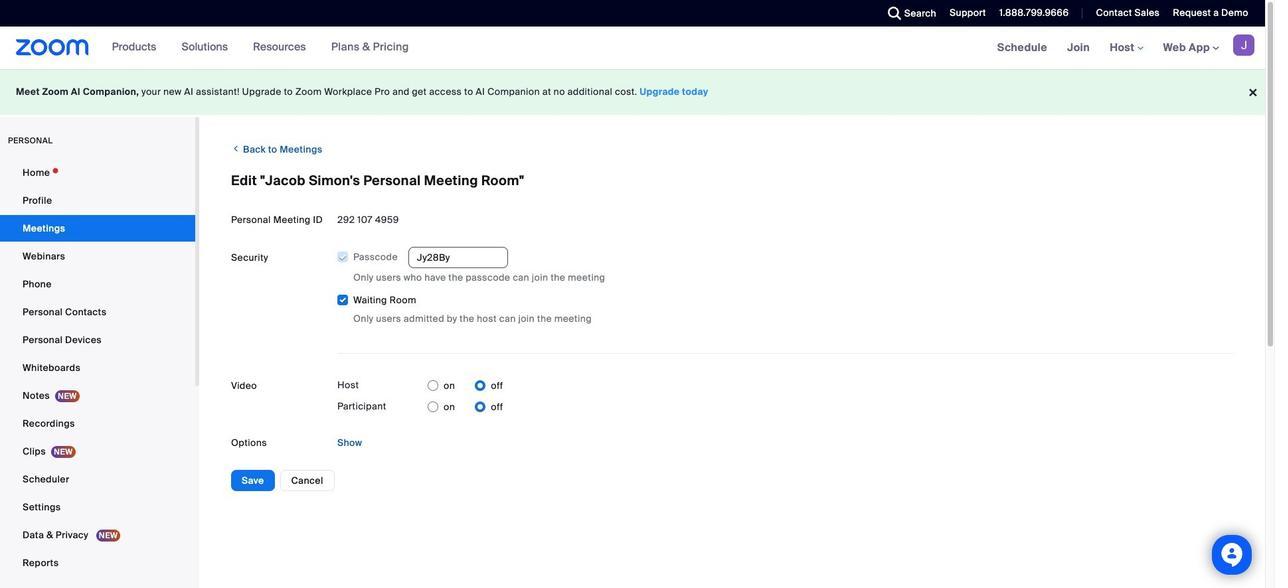 Task type: vqa. For each thing, say whether or not it's contained in the screenshot.
Personal Menu menu
yes



Task type: locate. For each thing, give the bounding box(es) containing it.
option group
[[428, 376, 503, 397], [428, 397, 503, 418]]

banner
[[0, 27, 1266, 70]]

footer
[[0, 69, 1266, 115]]

zoom logo image
[[16, 39, 89, 56]]

group
[[337, 247, 1234, 326]]

None text field
[[409, 247, 508, 269]]

meetings navigation
[[988, 27, 1266, 70]]

profile picture image
[[1234, 35, 1255, 56]]



Task type: describe. For each thing, give the bounding box(es) containing it.
left image
[[231, 142, 241, 155]]

2 option group from the top
[[428, 397, 503, 418]]

product information navigation
[[102, 27, 419, 69]]

1 option group from the top
[[428, 376, 503, 397]]

personal menu menu
[[0, 159, 195, 578]]



